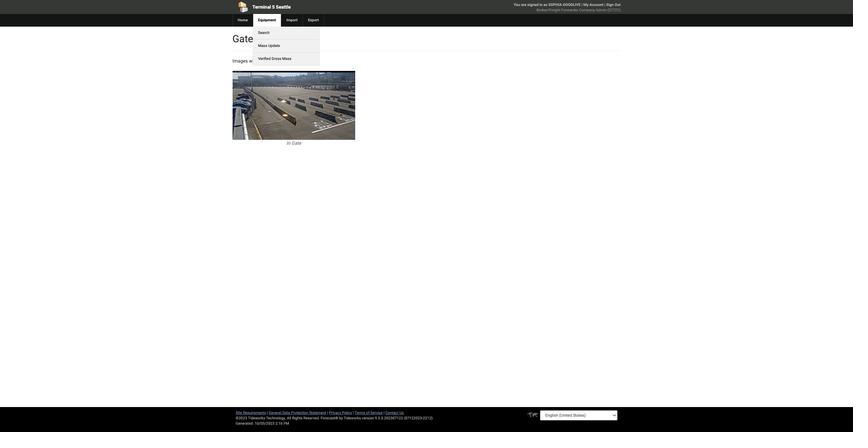 Task type: vqa. For each thing, say whether or not it's contained in the screenshot.
bottom for
no



Task type: locate. For each thing, give the bounding box(es) containing it.
52
[[276, 58, 281, 64]]

| left my
[[582, 3, 583, 7]]

gate cameras
[[232, 33, 296, 45]]

signed
[[527, 3, 539, 7]]

terminal 5 seattle link
[[232, 0, 388, 14]]

mass right 52 at the top left of the page
[[282, 57, 291, 61]]

| up tideworks
[[353, 411, 354, 416]]

general
[[269, 411, 281, 416]]

export link
[[303, 14, 324, 27]]

tideworks
[[344, 417, 361, 421]]

you
[[514, 3, 520, 7]]

(07122023-
[[404, 417, 423, 421]]

0 vertical spatial gate
[[232, 33, 253, 45]]

gross
[[272, 57, 281, 61]]

sophia
[[548, 3, 562, 7]]

all
[[287, 417, 291, 421]]

(57721)
[[608, 8, 621, 12]]

gate right in
[[291, 141, 301, 146]]

seconds.
[[283, 58, 301, 64]]

in left 52 at the top left of the page
[[271, 58, 275, 64]]

in gate
[[286, 141, 301, 146]]

company
[[579, 8, 595, 12]]

in left as
[[540, 3, 543, 7]]

mass update
[[258, 44, 280, 48]]

sign out link
[[606, 3, 621, 7]]

|
[[582, 3, 583, 7], [604, 3, 605, 7], [267, 411, 268, 416], [327, 411, 328, 416], [353, 411, 354, 416], [384, 411, 384, 416]]

©2023 tideworks
[[236, 417, 265, 421]]

0 horizontal spatial mass
[[258, 44, 267, 48]]

0 vertical spatial in
[[540, 3, 543, 7]]

general data protection statement link
[[269, 411, 326, 416]]

| left sign
[[604, 3, 605, 7]]

images
[[232, 58, 248, 64]]

account
[[590, 3, 603, 7]]

site requirements link
[[236, 411, 266, 416]]

search link
[[253, 27, 275, 39]]

mass update link
[[253, 40, 285, 52]]

in
[[540, 3, 543, 7], [271, 58, 275, 64]]

images will reload in 52 seconds.
[[232, 58, 301, 64]]

2212)
[[423, 417, 433, 421]]

mass left the update
[[258, 44, 267, 48]]

0 vertical spatial mass
[[258, 44, 267, 48]]

goodlive
[[563, 3, 581, 7]]

mass
[[258, 44, 267, 48], [282, 57, 291, 61]]

out
[[615, 3, 621, 7]]

verified gross mass
[[258, 57, 291, 61]]

privacy policy link
[[329, 411, 352, 416]]

equipment
[[258, 18, 276, 22]]

us
[[399, 411, 404, 416]]

verified gross mass link
[[253, 53, 296, 65]]

terminal 5 seattle
[[252, 4, 291, 10]]

0 horizontal spatial gate
[[232, 33, 253, 45]]

broker/freight
[[537, 8, 561, 12]]

cameras
[[256, 33, 296, 45]]

export
[[308, 18, 319, 22]]

gate down home "link"
[[232, 33, 253, 45]]

1 horizontal spatial in
[[540, 3, 543, 7]]

1 vertical spatial mass
[[282, 57, 291, 61]]

gate
[[232, 33, 253, 45], [291, 141, 301, 146]]

0 horizontal spatial in
[[271, 58, 275, 64]]

reserved.
[[304, 417, 320, 421]]

1 vertical spatial gate
[[291, 141, 301, 146]]

5
[[272, 4, 275, 10]]

generated:
[[236, 422, 254, 426]]

| up 9.5.0.202307122 at the bottom left of the page
[[384, 411, 384, 416]]

technology.
[[266, 417, 286, 421]]

in inside you are signed in as sophia goodlive | my account | sign out broker/freight forwarder company admin (57721)
[[540, 3, 543, 7]]

requirements
[[243, 411, 266, 416]]

pm
[[284, 422, 289, 426]]

are
[[521, 3, 526, 7]]

sign
[[606, 3, 614, 7]]

my
[[583, 3, 589, 7]]

as
[[544, 3, 547, 7]]

1 horizontal spatial gate
[[291, 141, 301, 146]]

home link
[[232, 14, 253, 27]]

import
[[286, 18, 298, 22]]

2:16
[[275, 422, 283, 426]]

1 vertical spatial in
[[271, 58, 275, 64]]

statement
[[309, 411, 326, 416]]



Task type: describe. For each thing, give the bounding box(es) containing it.
terminal
[[252, 4, 271, 10]]

| left general
[[267, 411, 268, 416]]

privacy
[[329, 411, 341, 416]]

service
[[371, 411, 383, 416]]

in for reload
[[271, 58, 275, 64]]

terms of service link
[[355, 411, 383, 416]]

will
[[249, 58, 256, 64]]

forwarder
[[561, 8, 578, 12]]

contact us link
[[385, 411, 404, 416]]

import link
[[281, 14, 303, 27]]

reload
[[257, 58, 270, 64]]

rights
[[292, 417, 303, 421]]

version
[[362, 417, 374, 421]]

data
[[282, 411, 290, 416]]

update
[[268, 44, 280, 48]]

home
[[238, 18, 248, 22]]

verified
[[258, 57, 271, 61]]

9.5.0.202307122
[[375, 417, 403, 421]]

in for signed
[[540, 3, 543, 7]]

policy
[[342, 411, 352, 416]]

by
[[339, 417, 343, 421]]

contact
[[385, 411, 398, 416]]

seattle
[[276, 4, 291, 10]]

equipment link
[[253, 14, 281, 27]]

10/05/2023
[[255, 422, 275, 426]]

| up forecast®
[[327, 411, 328, 416]]

protection
[[291, 411, 308, 416]]

in gate image
[[232, 71, 355, 140]]

forecast®
[[321, 417, 338, 421]]

you are signed in as sophia goodlive | my account | sign out broker/freight forwarder company admin (57721)
[[514, 3, 621, 12]]

terms
[[355, 411, 365, 416]]

in
[[286, 141, 290, 146]]

1 horizontal spatial mass
[[282, 57, 291, 61]]

site requirements | general data protection statement | privacy policy | terms of service | contact us ©2023 tideworks technology. all rights reserved. forecast® by tideworks version 9.5.0.202307122 (07122023-2212) generated: 10/05/2023 2:16 pm
[[236, 411, 433, 426]]

my account link
[[583, 3, 603, 7]]

site
[[236, 411, 242, 416]]

search
[[258, 31, 270, 35]]

of
[[366, 411, 370, 416]]

admin
[[596, 8, 607, 12]]



